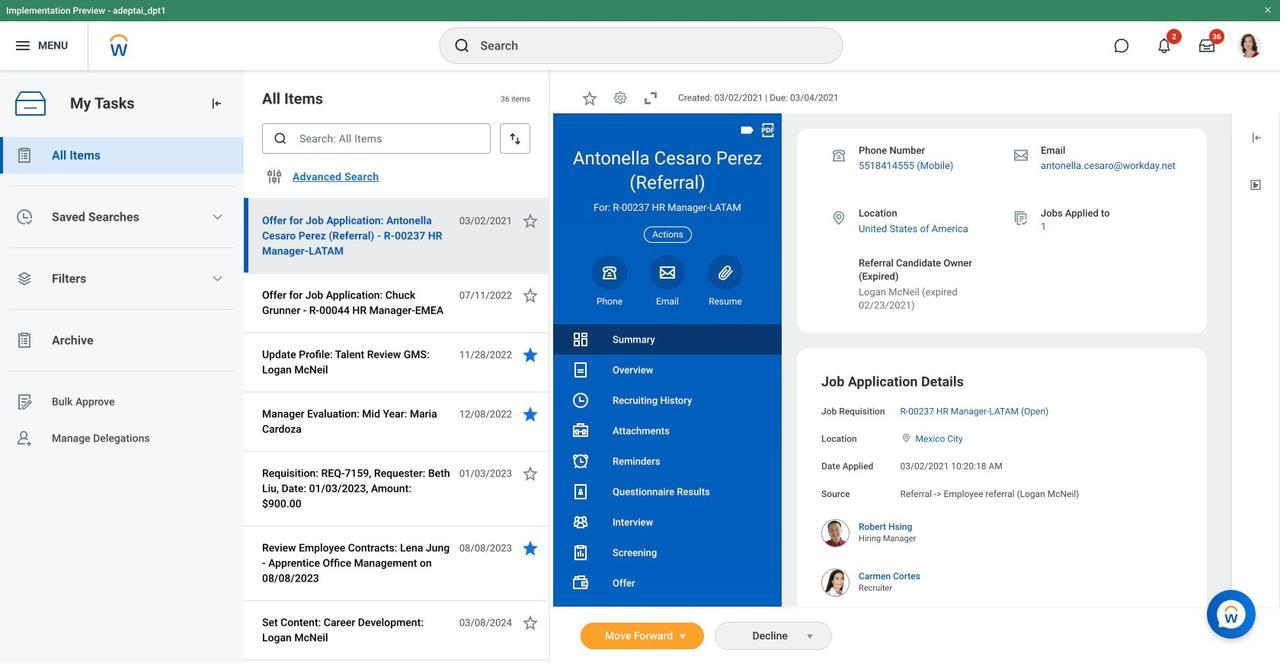 Task type: vqa. For each thing, say whether or not it's contained in the screenshot.
JOB
no



Task type: describe. For each thing, give the bounding box(es) containing it.
clipboard image
[[15, 332, 34, 350]]

0 vertical spatial location image
[[831, 210, 848, 227]]

1 star image from the top
[[521, 346, 540, 364]]

tag image
[[739, 122, 756, 139]]

offer image
[[572, 575, 590, 593]]

3 star image from the top
[[521, 465, 540, 483]]

1 horizontal spatial phone image
[[831, 147, 848, 164]]

clock check image
[[15, 208, 34, 226]]

reminders image
[[572, 453, 590, 471]]

gear image
[[613, 90, 628, 106]]

profile logan mcneil image
[[1238, 34, 1262, 61]]

personal notes image
[[572, 605, 590, 624]]

search image
[[273, 131, 288, 146]]

inbox large image
[[1200, 38, 1215, 53]]

configure image
[[265, 168, 284, 186]]

mail image
[[1013, 147, 1030, 164]]

upload clip image
[[717, 264, 735, 282]]

screening image
[[572, 544, 590, 563]]

phone antonella cesaro perez (referral) element
[[592, 296, 627, 308]]

rename image
[[15, 393, 34, 412]]

view printable version (pdf) image
[[760, 122, 777, 139]]

2 star image from the top
[[521, 406, 540, 424]]

Search: All Items text field
[[262, 123, 491, 154]]

transformation import image
[[1249, 130, 1265, 145]]

1 horizontal spatial location image
[[901, 433, 913, 444]]

user plus image
[[15, 430, 34, 448]]

summary image
[[572, 331, 590, 349]]



Task type: locate. For each thing, give the bounding box(es) containing it.
0 vertical spatial chevron down image
[[211, 211, 224, 223]]

Search Workday  search field
[[481, 29, 812, 63]]

close environment banner image
[[1264, 5, 1273, 14]]

attachments image
[[572, 422, 590, 441]]

box text image
[[1249, 178, 1264, 193]]

1 vertical spatial location image
[[901, 433, 913, 444]]

clipboard image
[[15, 146, 34, 165]]

notifications large image
[[1157, 38, 1172, 53]]

0 horizontal spatial location image
[[831, 210, 848, 227]]

sort image
[[508, 131, 523, 146]]

banner
[[0, 0, 1281, 70]]

1 chevron down image from the top
[[211, 211, 224, 223]]

star image left overview image
[[521, 346, 540, 364]]

search image
[[453, 37, 472, 55]]

chevron down image for the perspective image
[[211, 273, 224, 285]]

overview image
[[572, 361, 590, 380]]

1 vertical spatial phone image
[[599, 264, 621, 282]]

star image
[[581, 89, 599, 107], [521, 212, 540, 230], [521, 287, 540, 305], [521, 540, 540, 558], [521, 614, 540, 633]]

star image left reminders 'icon'
[[521, 465, 540, 483]]

1 vertical spatial star image
[[521, 406, 540, 424]]

0 vertical spatial star image
[[521, 346, 540, 364]]

mail image
[[659, 264, 677, 282]]

recruiting history image
[[572, 392, 590, 410]]

location image
[[831, 210, 848, 227], [901, 433, 913, 444]]

documents check image
[[1013, 210, 1030, 227]]

resume antonella cesaro perez (referral) element
[[708, 296, 743, 308]]

1 horizontal spatial caret down image
[[801, 631, 820, 643]]

2 vertical spatial star image
[[521, 465, 540, 483]]

transformation import image
[[209, 96, 224, 111]]

2 chevron down image from the top
[[211, 273, 224, 285]]

chevron down image
[[211, 211, 224, 223], [211, 273, 224, 285]]

0 horizontal spatial list
[[0, 137, 244, 457]]

item list element
[[244, 70, 550, 664]]

email antonella cesaro perez (referral) element
[[650, 296, 685, 308]]

star image left the recruiting history icon
[[521, 406, 540, 424]]

0 horizontal spatial caret down image
[[674, 631, 692, 643]]

1 vertical spatial chevron down image
[[211, 273, 224, 285]]

2 caret down image from the left
[[801, 631, 820, 643]]

0 vertical spatial phone image
[[831, 147, 848, 164]]

1 horizontal spatial list
[[553, 325, 782, 630]]

caret down image
[[674, 631, 692, 643], [801, 631, 820, 643]]

0 horizontal spatial phone image
[[599, 264, 621, 282]]

list
[[0, 137, 244, 457], [553, 325, 782, 630]]

questionnaire results image
[[572, 483, 590, 502]]

justify image
[[14, 37, 32, 55]]

chevron down image for clock check image
[[211, 211, 224, 223]]

navigation pane region
[[553, 113, 782, 664]]

1 caret down image from the left
[[674, 631, 692, 643]]

perspective image
[[15, 270, 34, 288]]

fullscreen image
[[642, 89, 660, 107]]

star image
[[521, 346, 540, 364], [521, 406, 540, 424], [521, 465, 540, 483]]

interview image
[[572, 514, 590, 532]]

phone image
[[831, 147, 848, 164], [599, 264, 621, 282]]



